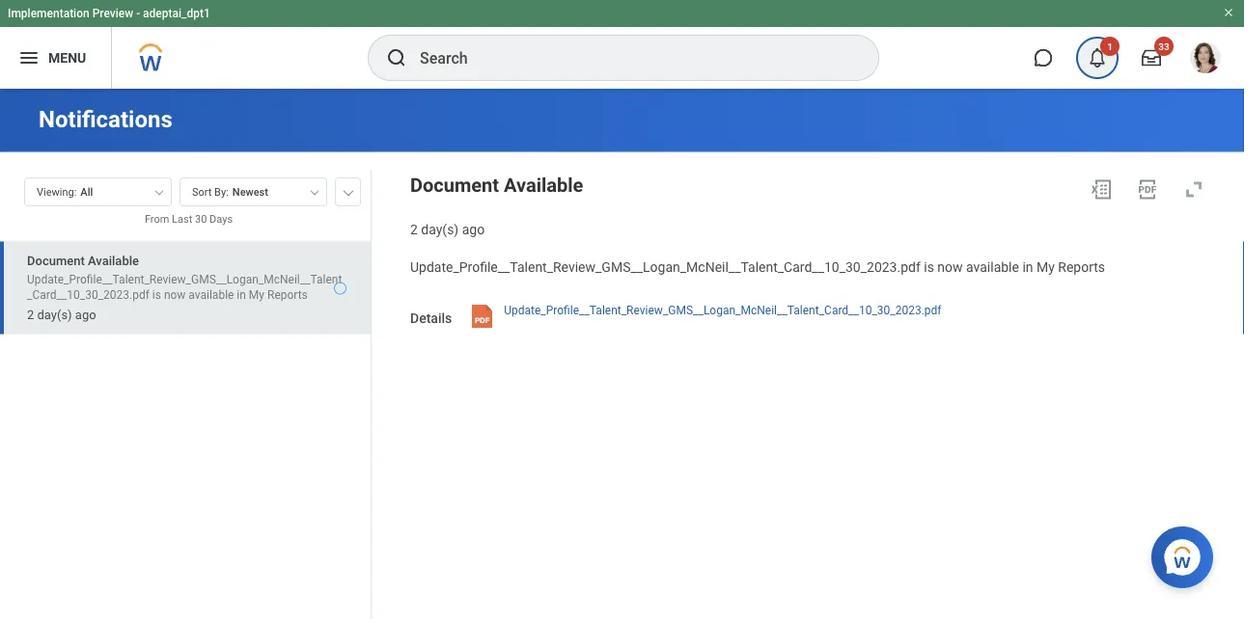 Task type: describe. For each thing, give the bounding box(es) containing it.
document for document available update_profile__talent_review_gms__logan_mcneil__talent _card__10_30_2023.pdf is now available in my reports 2 day(s) ago
[[27, 254, 85, 268]]

_card__10_30_2023.pdf
[[27, 288, 149, 302]]

1 button
[[1076, 37, 1120, 79]]

details
[[410, 311, 452, 327]]

close environment banner image
[[1223, 7, 1235, 18]]

notifications element
[[1070, 37, 1125, 79]]

by:
[[214, 186, 229, 198]]

document available region
[[410, 170, 1213, 239]]

my inside document available update_profile__talent_review_gms__logan_mcneil__talent _card__10_30_2023.pdf is now available in my reports 2 day(s) ago
[[249, 288, 265, 302]]

update_profile__talent_review_gms__logan_mcneil__talent_card__10_30_2023.pdf for update_profile__talent_review_gms__logan_mcneil__talent_card__10_30_2023.pdf
[[504, 304, 942, 318]]

newest
[[232, 186, 268, 198]]

update_profile__talent_review_gms__logan_mcneil__talent_card__10_30_2023.pdf link
[[504, 299, 942, 333]]

0 vertical spatial now
[[938, 259, 963, 275]]

2 inside document available update_profile__talent_review_gms__logan_mcneil__talent _card__10_30_2023.pdf is now available in my reports 2 day(s) ago
[[27, 308, 34, 322]]

document available update_profile__talent_review_gms__logan_mcneil__talent _card__10_30_2023.pdf is now available in my reports 2 day(s) ago
[[27, 254, 342, 322]]

document available
[[410, 174, 583, 197]]

1 horizontal spatial my
[[1037, 259, 1055, 275]]

1 horizontal spatial in
[[1023, 259, 1033, 275]]

ago inside document available region
[[462, 222, 485, 237]]

from last 30 days
[[145, 213, 233, 225]]

sort by: newest
[[192, 186, 268, 198]]

0 vertical spatial reports
[[1058, 259, 1105, 275]]

0 vertical spatial is
[[924, 259, 934, 275]]

available for document available
[[504, 174, 583, 197]]

33
[[1159, 41, 1170, 52]]

mark read image
[[334, 282, 347, 295]]

day(s) inside document available update_profile__talent_review_gms__logan_mcneil__talent _card__10_30_2023.pdf is now available in my reports 2 day(s) ago
[[37, 308, 72, 322]]

update_profile__talent_review_gms__logan_mcneil__talent_card__10_30_2023.pdf is now available in my reports
[[410, 259, 1105, 275]]

menu
[[48, 50, 86, 66]]

justify image
[[17, 46, 41, 70]]

viewing:
[[37, 186, 77, 198]]

update_profile__talent_review_gms__logan_mcneil__talent
[[27, 273, 342, 286]]

export to excel image
[[1090, 178, 1113, 201]]

menu banner
[[0, 0, 1244, 89]]

more image
[[343, 186, 354, 196]]



Task type: locate. For each thing, give the bounding box(es) containing it.
0 vertical spatial available
[[966, 259, 1019, 275]]

viewing: all
[[37, 186, 93, 198]]

2 inside document available region
[[410, 222, 418, 237]]

0 horizontal spatial day(s)
[[37, 308, 72, 322]]

reports inside document available update_profile__talent_review_gms__logan_mcneil__talent _card__10_30_2023.pdf is now available in my reports 2 day(s) ago
[[267, 288, 308, 302]]

0 horizontal spatial document
[[27, 254, 85, 268]]

reports left mark read "icon"
[[267, 288, 308, 302]]

0 vertical spatial day(s)
[[421, 222, 459, 237]]

1 vertical spatial update_profile__talent_review_gms__logan_mcneil__talent_card__10_30_2023.pdf
[[504, 304, 942, 318]]

0 horizontal spatial now
[[164, 288, 186, 302]]

0 vertical spatial available
[[504, 174, 583, 197]]

available
[[966, 259, 1019, 275], [189, 288, 234, 302]]

my
[[1037, 259, 1055, 275], [249, 288, 265, 302]]

2 up details
[[410, 222, 418, 237]]

2 day(s) ago
[[410, 222, 485, 237]]

in
[[1023, 259, 1033, 275], [237, 288, 246, 302]]

in inside document available update_profile__talent_review_gms__logan_mcneil__talent _card__10_30_2023.pdf is now available in my reports 2 day(s) ago
[[237, 288, 246, 302]]

0 horizontal spatial 2
[[27, 308, 34, 322]]

2
[[410, 222, 418, 237], [27, 308, 34, 322]]

1 horizontal spatial day(s)
[[421, 222, 459, 237]]

0 vertical spatial update_profile__talent_review_gms__logan_mcneil__talent_card__10_30_2023.pdf
[[410, 259, 921, 275]]

ago down the _card__10_30_2023.pdf
[[75, 308, 96, 322]]

1
[[1107, 41, 1113, 52]]

ago
[[462, 222, 485, 237], [75, 308, 96, 322]]

search image
[[385, 46, 408, 70]]

1 horizontal spatial reports
[[1058, 259, 1105, 275]]

0 vertical spatial document
[[410, 174, 499, 197]]

1 horizontal spatial available
[[504, 174, 583, 197]]

Search Workday  search field
[[420, 37, 839, 79]]

now inside document available update_profile__talent_review_gms__logan_mcneil__talent _card__10_30_2023.pdf is now available in my reports 2 day(s) ago
[[164, 288, 186, 302]]

2 down the _card__10_30_2023.pdf
[[27, 308, 34, 322]]

1 vertical spatial my
[[249, 288, 265, 302]]

1 horizontal spatial 2
[[410, 222, 418, 237]]

day(s) down the document available
[[421, 222, 459, 237]]

day(s)
[[421, 222, 459, 237], [37, 308, 72, 322]]

tab panel
[[0, 169, 371, 620]]

ago inside document available update_profile__talent_review_gms__logan_mcneil__talent _card__10_30_2023.pdf is now available in my reports 2 day(s) ago
[[75, 308, 96, 322]]

1 vertical spatial 2
[[27, 308, 34, 322]]

document inside document available update_profile__talent_review_gms__logan_mcneil__talent _card__10_30_2023.pdf is now available in my reports 2 day(s) ago
[[27, 254, 85, 268]]

preview
[[92, 7, 133, 20]]

1 horizontal spatial document
[[410, 174, 499, 197]]

tab panel containing document available
[[0, 169, 371, 620]]

available for document available update_profile__talent_review_gms__logan_mcneil__talent _card__10_30_2023.pdf is now available in my reports 2 day(s) ago
[[88, 254, 139, 268]]

0 horizontal spatial available
[[189, 288, 234, 302]]

document for document available
[[410, 174, 499, 197]]

available inside document available update_profile__talent_review_gms__logan_mcneil__talent _card__10_30_2023.pdf is now available in my reports 2 day(s) ago
[[189, 288, 234, 302]]

1 vertical spatial reports
[[267, 288, 308, 302]]

reports
[[1058, 259, 1105, 275], [267, 288, 308, 302]]

1 horizontal spatial now
[[938, 259, 963, 275]]

available inside region
[[504, 174, 583, 197]]

0 horizontal spatial ago
[[75, 308, 96, 322]]

now
[[938, 259, 963, 275], [164, 288, 186, 302]]

sort
[[192, 186, 212, 198]]

day(s) down the _card__10_30_2023.pdf
[[37, 308, 72, 322]]

implementation
[[8, 7, 89, 20]]

1 vertical spatial available
[[189, 288, 234, 302]]

profile logan mcneil image
[[1190, 42, 1221, 77]]

tab panel inside notifications main content
[[0, 169, 371, 620]]

notifications main content
[[0, 89, 1244, 620]]

available
[[504, 174, 583, 197], [88, 254, 139, 268]]

1 vertical spatial document
[[27, 254, 85, 268]]

0 horizontal spatial is
[[152, 288, 161, 302]]

document
[[410, 174, 499, 197], [27, 254, 85, 268]]

is
[[924, 259, 934, 275], [152, 288, 161, 302]]

day(s) inside document available region
[[421, 222, 459, 237]]

fullscreen image
[[1182, 178, 1206, 201]]

from
[[145, 213, 169, 225]]

document up the 2 day(s) ago
[[410, 174, 499, 197]]

last
[[172, 213, 192, 225]]

1 horizontal spatial is
[[924, 259, 934, 275]]

notifications large image
[[1088, 48, 1107, 68]]

0 vertical spatial my
[[1037, 259, 1055, 275]]

30
[[195, 213, 207, 225]]

days
[[210, 213, 233, 225]]

update_profile__talent_review_gms__logan_mcneil__talent_card__10_30_2023.pdf for update_profile__talent_review_gms__logan_mcneil__talent_card__10_30_2023.pdf is now available in my reports
[[410, 259, 921, 275]]

ago down the document available
[[462, 222, 485, 237]]

reports down export to excel image
[[1058, 259, 1105, 275]]

document up the _card__10_30_2023.pdf
[[27, 254, 85, 268]]

available inside document available update_profile__talent_review_gms__logan_mcneil__talent _card__10_30_2023.pdf is now available in my reports 2 day(s) ago
[[88, 254, 139, 268]]

0 horizontal spatial reports
[[267, 288, 308, 302]]

adeptai_dpt1
[[143, 7, 210, 20]]

inbox large image
[[1142, 48, 1161, 68]]

0 vertical spatial 2
[[410, 222, 418, 237]]

is inside document available update_profile__talent_review_gms__logan_mcneil__talent _card__10_30_2023.pdf is now available in my reports 2 day(s) ago
[[152, 288, 161, 302]]

update_profile__talent_review_gms__logan_mcneil__talent_card__10_30_2023.pdf down update_profile__talent_review_gms__logan_mcneil__talent_card__10_30_2023.pdf is now available in my reports
[[504, 304, 942, 318]]

0 vertical spatial ago
[[462, 222, 485, 237]]

1 vertical spatial is
[[152, 288, 161, 302]]

1 horizontal spatial ago
[[462, 222, 485, 237]]

implementation preview -   adeptai_dpt1
[[8, 7, 210, 20]]

33 button
[[1130, 37, 1174, 79]]

update_profile__talent_review_gms__logan_mcneil__talent_card__10_30_2023.pdf up update_profile__talent_review_gms__logan_mcneil__talent_card__10_30_2023.pdf link
[[410, 259, 921, 275]]

all
[[80, 186, 93, 198]]

1 vertical spatial available
[[88, 254, 139, 268]]

0 horizontal spatial in
[[237, 288, 246, 302]]

1 vertical spatial ago
[[75, 308, 96, 322]]

notifications
[[39, 106, 173, 133]]

view printable version (pdf) image
[[1136, 178, 1159, 201]]

1 vertical spatial in
[[237, 288, 246, 302]]

-
[[136, 7, 140, 20]]

0 vertical spatial in
[[1023, 259, 1033, 275]]

1 horizontal spatial available
[[966, 259, 1019, 275]]

menu button
[[0, 27, 111, 89]]

1 vertical spatial day(s)
[[37, 308, 72, 322]]

0 horizontal spatial available
[[88, 254, 139, 268]]

document inside document available region
[[410, 174, 499, 197]]

0 horizontal spatial my
[[249, 288, 265, 302]]

update_profile__talent_review_gms__logan_mcneil__talent_card__10_30_2023.pdf
[[410, 259, 921, 275], [504, 304, 942, 318]]

1 vertical spatial now
[[164, 288, 186, 302]]



Task type: vqa. For each thing, say whether or not it's contained in the screenshot.
fullscreen "image" in the right of the page
yes



